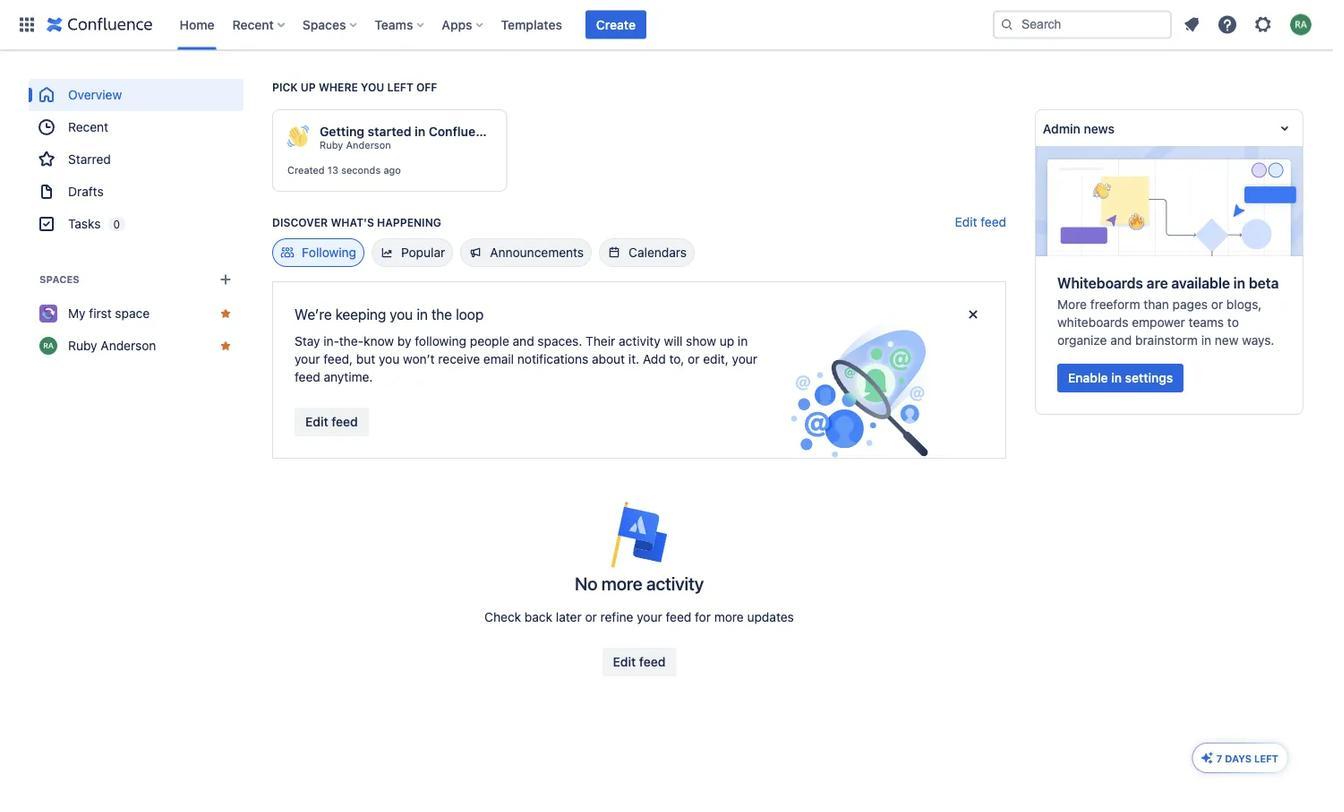 Task type: describe. For each thing, give the bounding box(es) containing it.
stay in-the-know by following people and spaces. their activity will show up in your feed, but you won't receive email notifications about it. add to, or edit, your feed anytime.
[[295, 334, 758, 384]]

in inside stay in-the-know by following people and spaces. their activity will show up in your feed, but you won't receive email notifications about it. add to, or edit, your feed anytime.
[[738, 334, 748, 348]]

confluence
[[429, 124, 498, 139]]

space
[[115, 306, 150, 321]]

teams
[[1189, 315, 1225, 330]]

receive
[[438, 352, 480, 366]]

discover what's happening
[[272, 216, 442, 228]]

anderson inside the getting started in confluence ruby anderson
[[346, 139, 391, 151]]

0 horizontal spatial spaces
[[39, 274, 80, 285]]

notification icon image
[[1182, 14, 1203, 35]]

for
[[695, 610, 711, 624]]

spaces inside popup button
[[303, 17, 346, 32]]

or inside the whiteboards are available in beta more freeform than pages or blogs, whiteboards empower teams to organize and brainstorm in new ways.
[[1212, 297, 1224, 312]]

spaces button
[[297, 10, 364, 39]]

updates
[[748, 610, 794, 624]]

premium icon image
[[1201, 751, 1215, 765]]

overview
[[68, 87, 122, 102]]

0
[[113, 218, 120, 230]]

0 vertical spatial up
[[301, 81, 316, 93]]

edit feed for bottom edit feed button
[[613, 654, 666, 669]]

created 13 seconds ago
[[288, 164, 401, 176]]

beta
[[1250, 275, 1280, 292]]

blogs,
[[1227, 297, 1263, 312]]

will
[[664, 334, 683, 348]]

admin news button
[[1037, 110, 1303, 146]]

0 horizontal spatial your
[[295, 352, 320, 366]]

getting
[[320, 124, 365, 139]]

popular button
[[372, 238, 454, 267]]

1 vertical spatial activity
[[647, 572, 704, 594]]

or inside stay in-the-know by following people and spaces. their activity will show up in your feed, but you won't receive email notifications about it. add to, or edit, your feed anytime.
[[688, 352, 700, 366]]

about
[[592, 352, 625, 366]]

create
[[597, 17, 636, 32]]

new
[[1216, 333, 1239, 348]]

announcements button
[[461, 238, 592, 267]]

in right enable
[[1112, 370, 1123, 385]]

refine
[[601, 610, 634, 624]]

and inside the whiteboards are available in beta more freeform than pages or blogs, whiteboards empower teams to organize and brainstorm in new ways.
[[1111, 333, 1133, 348]]

stay
[[295, 334, 320, 348]]

in down teams
[[1202, 333, 1212, 348]]

days
[[1226, 753, 1252, 764]]

spaces.
[[538, 334, 583, 348]]

the-
[[339, 334, 364, 348]]

1 vertical spatial edit feed button
[[295, 408, 369, 436]]

ruby anderson
[[68, 338, 156, 353]]

add
[[643, 352, 666, 366]]

the
[[432, 306, 452, 323]]

off
[[417, 81, 438, 93]]

we're keeping you in the loop
[[295, 306, 484, 323]]

drafts
[[68, 184, 104, 199]]

recent button
[[227, 10, 292, 39]]

ways.
[[1243, 333, 1275, 348]]

anytime.
[[324, 370, 373, 384]]

group containing overview
[[29, 79, 244, 240]]

show
[[686, 334, 717, 348]]

0 vertical spatial you
[[361, 81, 385, 93]]

to,
[[670, 352, 685, 366]]

news
[[1085, 121, 1115, 135]]

home link
[[174, 10, 220, 39]]

ago
[[384, 164, 401, 176]]

happening
[[377, 216, 442, 228]]

edit for middle edit feed button
[[305, 414, 328, 429]]

to
[[1228, 315, 1240, 330]]

what's
[[331, 216, 374, 228]]

following
[[302, 245, 357, 260]]

whiteboards
[[1058, 315, 1129, 330]]

1 vertical spatial ruby anderson link
[[29, 330, 244, 362]]

drafts link
[[29, 176, 244, 208]]

freeform
[[1091, 297, 1141, 312]]

apps
[[442, 17, 473, 32]]

0 horizontal spatial anderson
[[101, 338, 156, 353]]

create link
[[586, 10, 647, 39]]

edit for edit feed button to the top
[[956, 215, 978, 229]]

in left the
[[417, 306, 428, 323]]

email
[[484, 352, 514, 366]]

available
[[1172, 275, 1231, 292]]

search image
[[1001, 17, 1015, 32]]

loop
[[456, 306, 484, 323]]

know
[[364, 334, 394, 348]]

in inside the getting started in confluence ruby anderson
[[415, 124, 426, 139]]

following
[[415, 334, 467, 348]]

recent inside recent link
[[68, 120, 109, 134]]

13
[[328, 164, 339, 176]]

we're
[[295, 306, 332, 323]]

no more activity
[[575, 572, 704, 594]]

are
[[1147, 275, 1169, 292]]

unstar this space image for my first space
[[219, 306, 233, 321]]

whiteboards are available in beta more freeform than pages or blogs, whiteboards empower teams to organize and brainstorm in new ways.
[[1058, 275, 1280, 348]]

announcements
[[490, 245, 584, 260]]

discover
[[272, 216, 328, 228]]

edit for bottom edit feed button
[[613, 654, 636, 669]]

empower
[[1133, 315, 1186, 330]]

enable in settings
[[1069, 370, 1174, 385]]

help icon image
[[1217, 14, 1239, 35]]

back
[[525, 610, 553, 624]]

:wave: image
[[288, 125, 309, 147]]

7 days left button
[[1194, 744, 1288, 772]]

later
[[556, 610, 582, 624]]

my
[[68, 306, 86, 321]]

Search field
[[994, 10, 1173, 39]]

notifications
[[518, 352, 589, 366]]

unstar this space image for ruby anderson
[[219, 339, 233, 353]]

teams
[[375, 17, 413, 32]]

created
[[288, 164, 325, 176]]



Task type: vqa. For each thing, say whether or not it's contained in the screenshot.
the about
yes



Task type: locate. For each thing, give the bounding box(es) containing it.
calendars button
[[599, 238, 695, 267]]

0 horizontal spatial or
[[585, 610, 597, 624]]

edit feed for edit feed button to the top
[[956, 215, 1007, 229]]

1 vertical spatial recent
[[68, 120, 109, 134]]

starred
[[68, 152, 111, 167]]

or up teams
[[1212, 297, 1224, 312]]

1 horizontal spatial ruby anderson link
[[320, 139, 391, 151]]

0 horizontal spatial ruby anderson link
[[29, 330, 244, 362]]

feed,
[[324, 352, 353, 366]]

home
[[180, 17, 215, 32]]

anderson down started
[[346, 139, 391, 151]]

0 horizontal spatial more
[[602, 572, 643, 594]]

and
[[1111, 333, 1133, 348], [513, 334, 535, 348]]

1 horizontal spatial up
[[720, 334, 735, 348]]

keeping
[[336, 306, 386, 323]]

check back later or refine your feed for more updates
[[485, 610, 794, 624]]

whiteboards
[[1058, 275, 1144, 292]]

started
[[368, 124, 412, 139]]

starred link
[[29, 143, 244, 176]]

apps button
[[437, 10, 491, 39]]

and down 'whiteboards'
[[1111, 333, 1133, 348]]

by
[[398, 334, 412, 348]]

1 horizontal spatial your
[[637, 610, 663, 624]]

getting started in confluence ruby anderson
[[320, 124, 498, 151]]

1 unstar this space image from the top
[[219, 306, 233, 321]]

than
[[1144, 297, 1170, 312]]

in up blogs,
[[1234, 275, 1246, 292]]

ruby inside the getting started in confluence ruby anderson
[[320, 139, 343, 151]]

0 vertical spatial anderson
[[346, 139, 391, 151]]

up up edit,
[[720, 334, 735, 348]]

1 horizontal spatial and
[[1111, 333, 1133, 348]]

you up by
[[390, 306, 413, 323]]

0 vertical spatial activity
[[619, 334, 661, 348]]

1 horizontal spatial anderson
[[346, 139, 391, 151]]

more right "for"
[[715, 610, 744, 624]]

enable in settings link
[[1058, 364, 1184, 392]]

overview link
[[29, 79, 244, 111]]

edit
[[956, 215, 978, 229], [305, 414, 328, 429], [613, 654, 636, 669]]

admin
[[1044, 121, 1081, 135]]

2 horizontal spatial edit feed
[[956, 215, 1007, 229]]

1 horizontal spatial edit feed button
[[603, 648, 677, 676]]

2 horizontal spatial edit feed button
[[956, 213, 1007, 231]]

1 vertical spatial up
[[720, 334, 735, 348]]

confluence image
[[47, 14, 153, 35], [47, 14, 153, 35]]

won't
[[403, 352, 435, 366]]

1 vertical spatial you
[[390, 306, 413, 323]]

templates
[[501, 17, 562, 32]]

1 horizontal spatial edit
[[613, 654, 636, 669]]

1 vertical spatial unstar this space image
[[219, 339, 233, 353]]

1 vertical spatial edit
[[305, 414, 328, 429]]

1 vertical spatial edit feed
[[305, 414, 358, 429]]

global element
[[11, 0, 990, 50]]

2 horizontal spatial your
[[732, 352, 758, 366]]

recent right the home
[[233, 17, 274, 32]]

1 horizontal spatial more
[[715, 610, 744, 624]]

ruby anderson link up seconds
[[320, 139, 391, 151]]

or
[[1212, 297, 1224, 312], [688, 352, 700, 366], [585, 610, 597, 624]]

ruby anderson link down space
[[29, 330, 244, 362]]

0 horizontal spatial edit
[[305, 414, 328, 429]]

teams button
[[369, 10, 431, 39]]

7 days left
[[1217, 753, 1279, 764]]

seconds
[[341, 164, 381, 176]]

more up refine
[[602, 572, 643, 594]]

you left left
[[361, 81, 385, 93]]

calendars
[[629, 245, 687, 260]]

your right edit,
[[732, 352, 758, 366]]

banner
[[0, 0, 1334, 50]]

1 vertical spatial more
[[715, 610, 744, 624]]

unstar this space image
[[219, 306, 233, 321], [219, 339, 233, 353]]

1 horizontal spatial or
[[688, 352, 700, 366]]

ruby down getting
[[320, 139, 343, 151]]

no
[[575, 572, 598, 594]]

you inside stay in-the-know by following people and spaces. their activity will show up in your feed, but you won't receive email notifications about it. add to, or edit, your feed anytime.
[[379, 352, 400, 366]]

anderson down space
[[101, 338, 156, 353]]

banner containing home
[[0, 0, 1334, 50]]

0 vertical spatial edit
[[956, 215, 978, 229]]

:wave: image
[[288, 125, 309, 147]]

0 vertical spatial ruby
[[320, 139, 343, 151]]

left
[[387, 81, 414, 93]]

spaces up where
[[303, 17, 346, 32]]

edit,
[[703, 352, 729, 366]]

close message box image
[[963, 304, 985, 325]]

recent
[[233, 17, 274, 32], [68, 120, 109, 134]]

edit feed for middle edit feed button
[[305, 414, 358, 429]]

group
[[29, 79, 244, 240]]

0 vertical spatial ruby anderson link
[[320, 139, 391, 151]]

1 horizontal spatial recent
[[233, 17, 274, 32]]

your right refine
[[637, 610, 663, 624]]

0 vertical spatial or
[[1212, 297, 1224, 312]]

their
[[586, 334, 616, 348]]

in right "show"
[[738, 334, 748, 348]]

my first space link
[[29, 297, 244, 330]]

more
[[1058, 297, 1088, 312]]

admin news
[[1044, 121, 1115, 135]]

2 vertical spatial edit
[[613, 654, 636, 669]]

7
[[1217, 753, 1223, 764]]

1 horizontal spatial edit feed
[[613, 654, 666, 669]]

2 vertical spatial or
[[585, 610, 597, 624]]

tasks
[[68, 216, 101, 231]]

activity
[[619, 334, 661, 348], [647, 572, 704, 594]]

you down know
[[379, 352, 400, 366]]

or right the 'to,'
[[688, 352, 700, 366]]

or right later
[[585, 610, 597, 624]]

feed inside stay in-the-know by following people and spaces. their activity will show up in your feed, but you won't receive email notifications about it. add to, or edit, your feed anytime.
[[295, 370, 321, 384]]

recent link
[[29, 111, 244, 143]]

feed for edit feed button to the top
[[981, 215, 1007, 229]]

0 vertical spatial recent
[[233, 17, 274, 32]]

create a space image
[[215, 269, 237, 290]]

2 vertical spatial you
[[379, 352, 400, 366]]

0 horizontal spatial ruby
[[68, 338, 97, 353]]

pick up where you left off
[[272, 81, 438, 93]]

0 vertical spatial spaces
[[303, 17, 346, 32]]

edit feed
[[956, 215, 1007, 229], [305, 414, 358, 429], [613, 654, 666, 669]]

first
[[89, 306, 112, 321]]

feed for middle edit feed button
[[332, 414, 358, 429]]

0 vertical spatial edit feed button
[[956, 213, 1007, 231]]

0 horizontal spatial edit feed button
[[295, 408, 369, 436]]

feed for bottom edit feed button
[[640, 654, 666, 669]]

0 horizontal spatial recent
[[68, 120, 109, 134]]

up
[[301, 81, 316, 93], [720, 334, 735, 348]]

enable
[[1069, 370, 1109, 385]]

my first space
[[68, 306, 150, 321]]

1 vertical spatial anderson
[[101, 338, 156, 353]]

unstar this space image inside the my first space link
[[219, 306, 233, 321]]

more
[[602, 572, 643, 594], [715, 610, 744, 624]]

in
[[415, 124, 426, 139], [1234, 275, 1246, 292], [417, 306, 428, 323], [1202, 333, 1212, 348], [738, 334, 748, 348], [1112, 370, 1123, 385]]

and inside stay in-the-know by following people and spaces. their activity will show up in your feed, but you won't receive email notifications about it. add to, or edit, your feed anytime.
[[513, 334, 535, 348]]

0 vertical spatial edit feed
[[956, 215, 1007, 229]]

2 horizontal spatial or
[[1212, 297, 1224, 312]]

settings icon image
[[1253, 14, 1275, 35]]

your down stay
[[295, 352, 320, 366]]

0 horizontal spatial and
[[513, 334, 535, 348]]

ruby anderson link
[[320, 139, 391, 151], [29, 330, 244, 362]]

2 vertical spatial edit feed
[[613, 654, 666, 669]]

popular
[[401, 245, 445, 260]]

2 horizontal spatial edit
[[956, 215, 978, 229]]

2 vertical spatial edit feed button
[[603, 648, 677, 676]]

edit feed button
[[956, 213, 1007, 231], [295, 408, 369, 436], [603, 648, 677, 676]]

you
[[361, 81, 385, 93], [390, 306, 413, 323], [379, 352, 400, 366]]

templates link
[[496, 10, 568, 39]]

1 horizontal spatial ruby
[[320, 139, 343, 151]]

recent inside recent popup button
[[233, 17, 274, 32]]

appswitcher icon image
[[16, 14, 38, 35]]

spaces up the my
[[39, 274, 80, 285]]

up inside stay in-the-know by following people and spaces. their activity will show up in your feed, but you won't receive email notifications about it. add to, or edit, your feed anytime.
[[720, 334, 735, 348]]

recent up starred
[[68, 120, 109, 134]]

brainstorm
[[1136, 333, 1199, 348]]

in-
[[324, 334, 339, 348]]

0 horizontal spatial edit feed
[[305, 414, 358, 429]]

0 horizontal spatial up
[[301, 81, 316, 93]]

1 vertical spatial spaces
[[39, 274, 80, 285]]

where
[[319, 81, 358, 93]]

in right started
[[415, 124, 426, 139]]

settings
[[1126, 370, 1174, 385]]

and up email
[[513, 334, 535, 348]]

1 horizontal spatial spaces
[[303, 17, 346, 32]]

up right pick
[[301, 81, 316, 93]]

but
[[356, 352, 376, 366]]

0 vertical spatial more
[[602, 572, 643, 594]]

ruby down the my
[[68, 338, 97, 353]]

organize
[[1058, 333, 1108, 348]]

1 vertical spatial ruby
[[68, 338, 97, 353]]

activity up it.
[[619, 334, 661, 348]]

your profile and preferences image
[[1291, 14, 1312, 35]]

activity up "for"
[[647, 572, 704, 594]]

activity inside stay in-the-know by following people and spaces. their activity will show up in your feed, but you won't receive email notifications about it. add to, or edit, your feed anytime.
[[619, 334, 661, 348]]

check
[[485, 610, 521, 624]]

your
[[295, 352, 320, 366], [732, 352, 758, 366], [637, 610, 663, 624]]

2 unstar this space image from the top
[[219, 339, 233, 353]]

unstar this space image inside the ruby anderson link
[[219, 339, 233, 353]]

0 vertical spatial unstar this space image
[[219, 306, 233, 321]]

left
[[1255, 753, 1279, 764]]

1 vertical spatial or
[[688, 352, 700, 366]]



